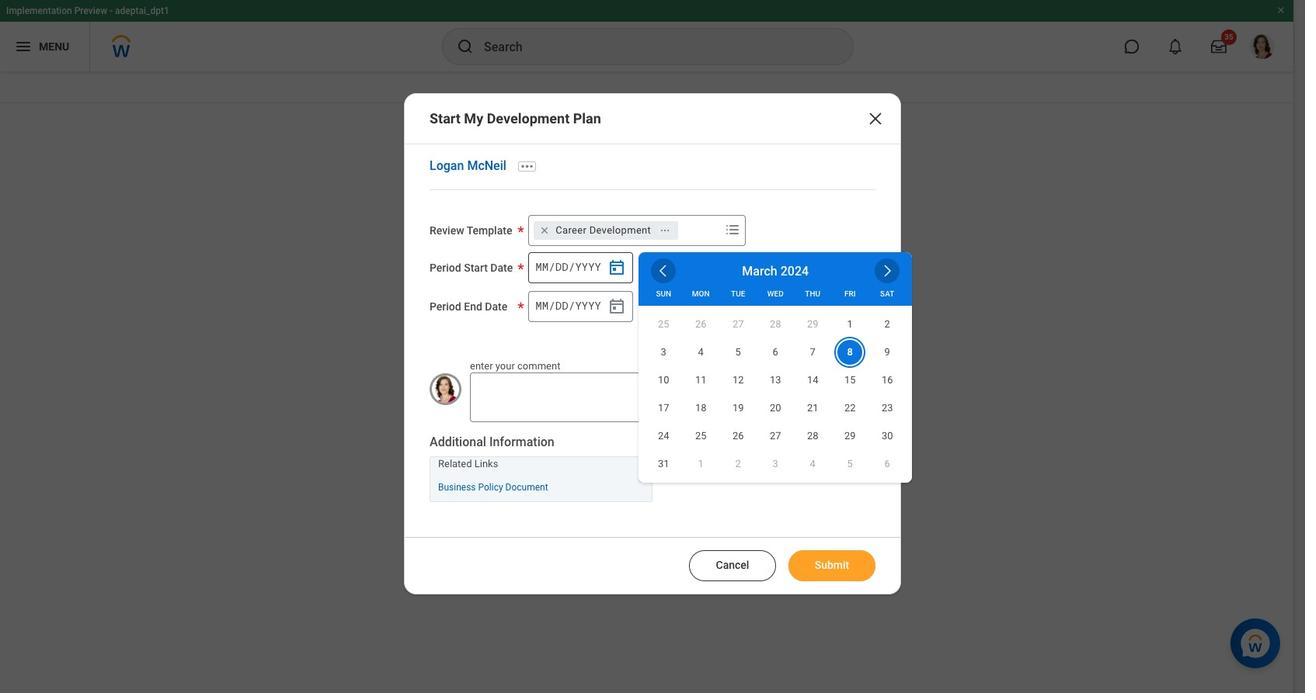 Task type: describe. For each thing, give the bounding box(es) containing it.
2024
[[780, 264, 809, 279]]

1 horizontal spatial 4 button
[[800, 452, 825, 477]]

mm for period start date
[[535, 260, 548, 275]]

sun
[[656, 290, 671, 298]]

career
[[556, 224, 587, 236]]

yyyy for period end date
[[575, 299, 601, 313]]

0 horizontal spatial 6 button
[[763, 340, 788, 365]]

10
[[658, 374, 669, 386]]

19 button
[[726, 396, 751, 421]]

comment
[[517, 360, 560, 372]]

0 horizontal spatial development
[[487, 110, 570, 127]]

7
[[810, 347, 816, 358]]

23
[[882, 402, 893, 414]]

18 button
[[688, 396, 713, 421]]

policy
[[478, 482, 503, 493]]

29 for the 29 "button" to the left
[[807, 319, 818, 330]]

12 button
[[726, 368, 751, 393]]

career development, press delete to clear value. option
[[534, 221, 678, 240]]

sat
[[880, 290, 894, 298]]

plan
[[573, 110, 601, 127]]

document
[[505, 482, 548, 493]]

period end date
[[430, 300, 507, 313]]

26 for bottommost 26 button
[[732, 430, 744, 442]]

21 button
[[800, 396, 825, 421]]

0 vertical spatial 26 button
[[688, 312, 713, 337]]

period end date group
[[528, 291, 633, 322]]

6 for the leftmost 6 button
[[773, 347, 778, 358]]

preview
[[74, 5, 107, 16]]

0 horizontal spatial 25
[[658, 319, 669, 330]]

23 button
[[875, 396, 900, 421]]

1 vertical spatial 27 button
[[763, 424, 788, 449]]

20 button
[[763, 396, 788, 421]]

18
[[695, 402, 706, 414]]

19
[[732, 402, 744, 414]]

21
[[807, 402, 818, 414]]

0 vertical spatial 3 button
[[651, 340, 676, 365]]

wed
[[767, 290, 784, 298]]

business policy document link
[[438, 479, 548, 493]]

11
[[695, 374, 706, 386]]

1 horizontal spatial 5
[[847, 458, 853, 470]]

0 horizontal spatial 28 button
[[763, 312, 788, 337]]

date for period end date
[[485, 300, 507, 313]]

implementation
[[6, 5, 72, 16]]

0 horizontal spatial 25 button
[[651, 312, 676, 337]]

15
[[844, 374, 856, 386]]

mcneil
[[467, 159, 506, 174]]

mon
[[692, 290, 710, 298]]

x small image
[[537, 223, 552, 238]]

my
[[464, 110, 483, 127]]

related links
[[438, 458, 498, 470]]

24
[[658, 430, 669, 442]]

1 vertical spatial 3 button
[[763, 452, 788, 477]]

march
[[742, 264, 777, 279]]

review template
[[430, 224, 512, 237]]

chevron left image
[[656, 263, 671, 279]]

9 button
[[875, 340, 900, 365]]

1 horizontal spatial 27
[[770, 430, 781, 442]]

thu
[[805, 290, 820, 298]]

business policy document
[[438, 482, 548, 493]]

1 vertical spatial 25
[[695, 430, 706, 442]]

8
[[847, 347, 853, 358]]

march  2024 application
[[639, 252, 912, 483]]

information
[[489, 435, 554, 450]]

additional
[[430, 435, 486, 450]]

chevron right image
[[879, 263, 895, 279]]

related
[[438, 458, 472, 470]]

0 horizontal spatial 27
[[732, 319, 744, 330]]

submit button
[[788, 551, 875, 582]]

related actions image
[[660, 225, 671, 236]]

close environment banner image
[[1276, 5, 1286, 15]]

fri
[[844, 290, 856, 298]]

1 vertical spatial 3
[[773, 458, 778, 470]]

16
[[882, 374, 893, 386]]

17 button
[[651, 396, 676, 421]]

0 vertical spatial 5
[[735, 347, 741, 358]]

0 horizontal spatial 4 button
[[688, 340, 713, 365]]

31 button
[[651, 452, 676, 477]]

career development
[[556, 224, 651, 236]]

16 button
[[875, 368, 900, 393]]

30 button
[[875, 424, 900, 449]]

1 horizontal spatial start
[[464, 262, 488, 274]]

1 horizontal spatial 2
[[884, 319, 890, 330]]

1 horizontal spatial 1 button
[[838, 312, 862, 337]]

review
[[430, 224, 464, 237]]

1 vertical spatial 26 button
[[726, 424, 751, 449]]

28 for the right 28 button
[[807, 430, 818, 442]]

employee's photo (logan mcneil) image
[[430, 374, 461, 405]]

17
[[658, 402, 669, 414]]

your
[[495, 360, 515, 372]]

adeptai_dpt1
[[115, 5, 169, 16]]

30
[[882, 430, 893, 442]]

period start date group
[[528, 252, 633, 283]]

enter
[[470, 360, 493, 372]]

logan mcneil
[[430, 159, 506, 174]]

mm for period end date
[[535, 299, 548, 313]]

1 vertical spatial 29 button
[[838, 424, 862, 449]]

submit
[[815, 559, 849, 572]]

x image
[[866, 110, 885, 128]]

notifications large image
[[1168, 39, 1183, 54]]

26 for 26 button to the top
[[695, 319, 706, 330]]

yyyy for period start date
[[575, 260, 601, 275]]

enter your comment text field
[[470, 373, 687, 423]]



Task type: vqa. For each thing, say whether or not it's contained in the screenshot.


Task type: locate. For each thing, give the bounding box(es) containing it.
1 horizontal spatial 4
[[810, 458, 816, 470]]

7 button
[[800, 340, 825, 365]]

2 yyyy from the top
[[575, 299, 601, 313]]

mm
[[535, 260, 548, 275], [535, 299, 548, 313]]

1 horizontal spatial 29 button
[[838, 424, 862, 449]]

0 vertical spatial dd
[[555, 260, 568, 275]]

5 button
[[726, 340, 751, 365], [838, 452, 862, 477]]

1 horizontal spatial 26 button
[[726, 424, 751, 449]]

0 vertical spatial 26
[[695, 319, 706, 330]]

mm down period start date group
[[535, 299, 548, 313]]

3 button down the 20 button
[[763, 452, 788, 477]]

1 vertical spatial 1 button
[[688, 452, 713, 477]]

9
[[884, 347, 890, 358]]

development inside option
[[589, 224, 651, 236]]

0 horizontal spatial 26 button
[[688, 312, 713, 337]]

0 vertical spatial 3
[[661, 347, 666, 358]]

0 vertical spatial mm
[[535, 260, 548, 275]]

0 horizontal spatial 3
[[661, 347, 666, 358]]

0 vertical spatial development
[[487, 110, 570, 127]]

0 vertical spatial 1 button
[[838, 312, 862, 337]]

date down the template at the left of page
[[490, 262, 513, 274]]

development right my
[[487, 110, 570, 127]]

dd down career
[[555, 260, 568, 275]]

prompts image
[[723, 220, 742, 239]]

29 down 22 button
[[844, 430, 856, 442]]

date
[[490, 262, 513, 274], [485, 300, 507, 313]]

13
[[770, 374, 781, 386]]

5 down 22 button
[[847, 458, 853, 470]]

26 button
[[688, 312, 713, 337], [726, 424, 751, 449]]

26 button down mon
[[688, 312, 713, 337]]

dd down period start date group
[[555, 299, 568, 313]]

3
[[661, 347, 666, 358], [773, 458, 778, 470]]

development
[[487, 110, 570, 127], [589, 224, 651, 236]]

dd inside period start date group
[[555, 260, 568, 275]]

20
[[770, 402, 781, 414]]

12
[[732, 374, 744, 386]]

mm / dd / yyyy inside period end date group
[[535, 299, 601, 313]]

0 vertical spatial date
[[490, 262, 513, 274]]

date for period start date
[[490, 262, 513, 274]]

28 button down 21 button
[[800, 424, 825, 449]]

0 vertical spatial 1
[[847, 319, 853, 330]]

1 vertical spatial 2 button
[[726, 452, 751, 477]]

1 horizontal spatial development
[[589, 224, 651, 236]]

29
[[807, 319, 818, 330], [844, 430, 856, 442]]

27 down tue
[[732, 319, 744, 330]]

start down review template
[[464, 262, 488, 274]]

0 vertical spatial 25 button
[[651, 312, 676, 337]]

enter your comment
[[470, 360, 560, 372]]

22
[[844, 402, 856, 414]]

3 button up 10 on the bottom
[[651, 340, 676, 365]]

1 vertical spatial 28
[[807, 430, 818, 442]]

0 vertical spatial 4 button
[[688, 340, 713, 365]]

logan
[[430, 159, 464, 174]]

business
[[438, 482, 476, 493]]

0 horizontal spatial 4
[[698, 347, 704, 358]]

1 vertical spatial dd
[[555, 299, 568, 313]]

26 down mon
[[695, 319, 706, 330]]

28 down wed
[[770, 319, 781, 330]]

22 button
[[838, 396, 862, 421]]

27
[[732, 319, 744, 330], [770, 430, 781, 442]]

mm inside period end date group
[[535, 299, 548, 313]]

26
[[695, 319, 706, 330], [732, 430, 744, 442]]

period for period start date
[[430, 262, 461, 274]]

0 horizontal spatial 3 button
[[651, 340, 676, 365]]

28 down 21 button
[[807, 430, 818, 442]]

mm / dd / yyyy down career
[[535, 260, 601, 275]]

25 down sun
[[658, 319, 669, 330]]

0 vertical spatial 25
[[658, 319, 669, 330]]

additional information region
[[430, 434, 653, 503]]

27 button down the 20 button
[[763, 424, 788, 449]]

start
[[430, 110, 461, 127], [464, 262, 488, 274]]

13 button
[[763, 368, 788, 393]]

period for period end date
[[430, 300, 461, 313]]

calendar image
[[608, 297, 626, 316]]

1 vertical spatial development
[[589, 224, 651, 236]]

25 button down sun
[[651, 312, 676, 337]]

search image
[[456, 37, 475, 56]]

logan mcneil link
[[430, 159, 506, 174]]

1 vertical spatial mm / dd / yyyy
[[535, 299, 601, 313]]

1
[[847, 319, 853, 330], [698, 458, 704, 470]]

3 up 10 on the bottom
[[661, 347, 666, 358]]

1 vertical spatial 5
[[847, 458, 853, 470]]

0 vertical spatial 29
[[807, 319, 818, 330]]

cancel
[[716, 559, 749, 572]]

links
[[474, 458, 498, 470]]

mm / dd / yyyy inside period start date group
[[535, 260, 601, 275]]

1 right 31 button
[[698, 458, 704, 470]]

2 mm from the top
[[535, 299, 548, 313]]

28 button
[[763, 312, 788, 337], [800, 424, 825, 449]]

0 vertical spatial 27
[[732, 319, 744, 330]]

dd inside period end date group
[[555, 299, 568, 313]]

mm / dd / yyyy for period end date
[[535, 299, 601, 313]]

implementation preview -   adeptai_dpt1
[[6, 5, 169, 16]]

start left my
[[430, 110, 461, 127]]

0 vertical spatial start
[[430, 110, 461, 127]]

yyyy inside period start date group
[[575, 260, 601, 275]]

29 button up 7
[[800, 312, 825, 337]]

6 up the 13
[[773, 347, 778, 358]]

march  2024
[[742, 264, 809, 279]]

mm inside period start date group
[[535, 260, 548, 275]]

0 vertical spatial 27 button
[[726, 312, 751, 337]]

5
[[735, 347, 741, 358], [847, 458, 853, 470]]

1 vertical spatial 6
[[884, 458, 890, 470]]

26 down 19 button
[[732, 430, 744, 442]]

1 vertical spatial 1
[[698, 458, 704, 470]]

5 button down 22 button
[[838, 452, 862, 477]]

0 vertical spatial 5 button
[[726, 340, 751, 365]]

2
[[884, 319, 890, 330], [735, 458, 741, 470]]

6
[[773, 347, 778, 358], [884, 458, 890, 470]]

2 button down 19 button
[[726, 452, 751, 477]]

4 for the 4 button to the left
[[698, 347, 704, 358]]

1 mm / dd / yyyy from the top
[[535, 260, 601, 275]]

1 vertical spatial mm
[[535, 299, 548, 313]]

1 up 8 at the right of page
[[847, 319, 853, 330]]

4
[[698, 347, 704, 358], [810, 458, 816, 470]]

1 mm from the top
[[535, 260, 548, 275]]

1 vertical spatial 27
[[770, 430, 781, 442]]

0 vertical spatial mm / dd / yyyy
[[535, 260, 601, 275]]

0 vertical spatial yyyy
[[575, 260, 601, 275]]

2 dd from the top
[[555, 299, 568, 313]]

6 button down 30 button
[[875, 452, 900, 477]]

4 for the right the 4 button
[[810, 458, 816, 470]]

4 down 21 button
[[810, 458, 816, 470]]

1 horizontal spatial 29
[[844, 430, 856, 442]]

main content
[[0, 71, 1293, 146]]

0 horizontal spatial 29
[[807, 319, 818, 330]]

25 button
[[651, 312, 676, 337], [688, 424, 713, 449]]

6 button
[[763, 340, 788, 365], [875, 452, 900, 477]]

inbox large image
[[1211, 39, 1227, 54]]

1 yyyy from the top
[[575, 260, 601, 275]]

mm / dd / yyyy
[[535, 260, 601, 275], [535, 299, 601, 313]]

1 dd from the top
[[555, 260, 568, 275]]

0 horizontal spatial 6
[[773, 347, 778, 358]]

27 button down tue
[[726, 312, 751, 337]]

29 up 7
[[807, 319, 818, 330]]

27 button
[[726, 312, 751, 337], [763, 424, 788, 449]]

10 button
[[651, 368, 676, 393]]

0 horizontal spatial 1
[[698, 458, 704, 470]]

yyyy inside period end date group
[[575, 299, 601, 313]]

1 horizontal spatial 6
[[884, 458, 890, 470]]

6 button up the 13
[[763, 340, 788, 365]]

0 horizontal spatial 27 button
[[726, 312, 751, 337]]

0 horizontal spatial 26
[[695, 319, 706, 330]]

start my development plan
[[430, 110, 601, 127]]

0 horizontal spatial 2 button
[[726, 452, 751, 477]]

calendar image
[[608, 259, 626, 277]]

dd for period end date
[[555, 299, 568, 313]]

2 mm / dd / yyyy from the top
[[535, 299, 601, 313]]

1 horizontal spatial 26
[[732, 430, 744, 442]]

6 down 30 button
[[884, 458, 890, 470]]

profile logan mcneil element
[[1241, 30, 1284, 64]]

25 button down 18 button
[[688, 424, 713, 449]]

mm / dd / yyyy for period start date
[[535, 260, 601, 275]]

1 vertical spatial yyyy
[[575, 299, 601, 313]]

4 button up the 11
[[688, 340, 713, 365]]

0 horizontal spatial 5 button
[[726, 340, 751, 365]]

0 vertical spatial 28
[[770, 319, 781, 330]]

1 horizontal spatial 25 button
[[688, 424, 713, 449]]

29 for the bottommost the 29 "button"
[[844, 430, 856, 442]]

1 period from the top
[[430, 262, 461, 274]]

6 for the rightmost 6 button
[[884, 458, 890, 470]]

24 button
[[651, 424, 676, 449]]

1 horizontal spatial 28
[[807, 430, 818, 442]]

11 button
[[688, 368, 713, 393]]

0 vertical spatial 2 button
[[875, 312, 900, 337]]

1 vertical spatial start
[[464, 262, 488, 274]]

27 down the 20 button
[[770, 430, 781, 442]]

1 vertical spatial 2
[[735, 458, 741, 470]]

0 vertical spatial 6
[[773, 347, 778, 358]]

1 horizontal spatial 6 button
[[875, 452, 900, 477]]

yyyy
[[575, 260, 601, 275], [575, 299, 601, 313]]

8 button
[[838, 340, 862, 365]]

date right end
[[485, 300, 507, 313]]

2 down 19 button
[[735, 458, 741, 470]]

0 vertical spatial 28 button
[[763, 312, 788, 337]]

1 button right 31 button
[[688, 452, 713, 477]]

26 button down 19 button
[[726, 424, 751, 449]]

0 horizontal spatial 2
[[735, 458, 741, 470]]

mm / dd / yyyy down period start date group
[[535, 299, 601, 313]]

dd
[[555, 260, 568, 275], [555, 299, 568, 313]]

1 vertical spatial 5 button
[[838, 452, 862, 477]]

28 button down wed
[[763, 312, 788, 337]]

start my development plan dialog
[[404, 93, 901, 595]]

0 horizontal spatial 28
[[770, 319, 781, 330]]

period start date
[[430, 262, 513, 274]]

5 up 12
[[735, 347, 741, 358]]

-
[[110, 5, 113, 16]]

development up calendar image
[[589, 224, 651, 236]]

0 vertical spatial 4
[[698, 347, 704, 358]]

1 vertical spatial 26
[[732, 430, 744, 442]]

2 button up 9
[[875, 312, 900, 337]]

1 horizontal spatial 3 button
[[763, 452, 788, 477]]

period
[[430, 262, 461, 274], [430, 300, 461, 313]]

25 down 18 button
[[695, 430, 706, 442]]

period left end
[[430, 300, 461, 313]]

yyyy left calendar icon
[[575, 299, 601, 313]]

period down the review
[[430, 262, 461, 274]]

4 button down 21 button
[[800, 452, 825, 477]]

1 button
[[838, 312, 862, 337], [688, 452, 713, 477]]

1 vertical spatial 4 button
[[800, 452, 825, 477]]

15 button
[[838, 368, 862, 393]]

template
[[467, 224, 512, 237]]

0 vertical spatial 6 button
[[763, 340, 788, 365]]

2 up 9
[[884, 319, 890, 330]]

0 horizontal spatial 29 button
[[800, 312, 825, 337]]

end
[[464, 300, 482, 313]]

dd for period start date
[[555, 260, 568, 275]]

0 horizontal spatial 1 button
[[688, 452, 713, 477]]

0 vertical spatial 29 button
[[800, 312, 825, 337]]

0 horizontal spatial 5
[[735, 347, 741, 358]]

25
[[658, 319, 669, 330], [695, 430, 706, 442]]

cancel button
[[689, 551, 776, 582]]

31
[[658, 458, 669, 470]]

1 horizontal spatial 25
[[695, 430, 706, 442]]

0 horizontal spatial start
[[430, 110, 461, 127]]

28
[[770, 319, 781, 330], [807, 430, 818, 442]]

28 for the leftmost 28 button
[[770, 319, 781, 330]]

tue
[[731, 290, 745, 298]]

additional information
[[430, 435, 554, 450]]

1 vertical spatial period
[[430, 300, 461, 313]]

2 period from the top
[[430, 300, 461, 313]]

mm down 'x small' icon
[[535, 260, 548, 275]]

1 horizontal spatial 1
[[847, 319, 853, 330]]

implementation preview -   adeptai_dpt1 banner
[[0, 0, 1293, 71]]

1 vertical spatial 28 button
[[800, 424, 825, 449]]

1 horizontal spatial 27 button
[[763, 424, 788, 449]]

5 button up 12
[[726, 340, 751, 365]]

yyyy left calendar image
[[575, 260, 601, 275]]

1 vertical spatial 4
[[810, 458, 816, 470]]

1 vertical spatial date
[[485, 300, 507, 313]]

1 horizontal spatial 28 button
[[800, 424, 825, 449]]

14 button
[[800, 368, 825, 393]]

4 up the 11
[[698, 347, 704, 358]]

1 vertical spatial 29
[[844, 430, 856, 442]]

1 button up 8 at the right of page
[[838, 312, 862, 337]]

1 vertical spatial 25 button
[[688, 424, 713, 449]]

0 vertical spatial period
[[430, 262, 461, 274]]

14
[[807, 374, 818, 386]]

29 button down 22 button
[[838, 424, 862, 449]]

career development element
[[556, 224, 651, 238]]

1 horizontal spatial 2 button
[[875, 312, 900, 337]]

1 horizontal spatial 3
[[773, 458, 778, 470]]

3 down the 20 button
[[773, 458, 778, 470]]



